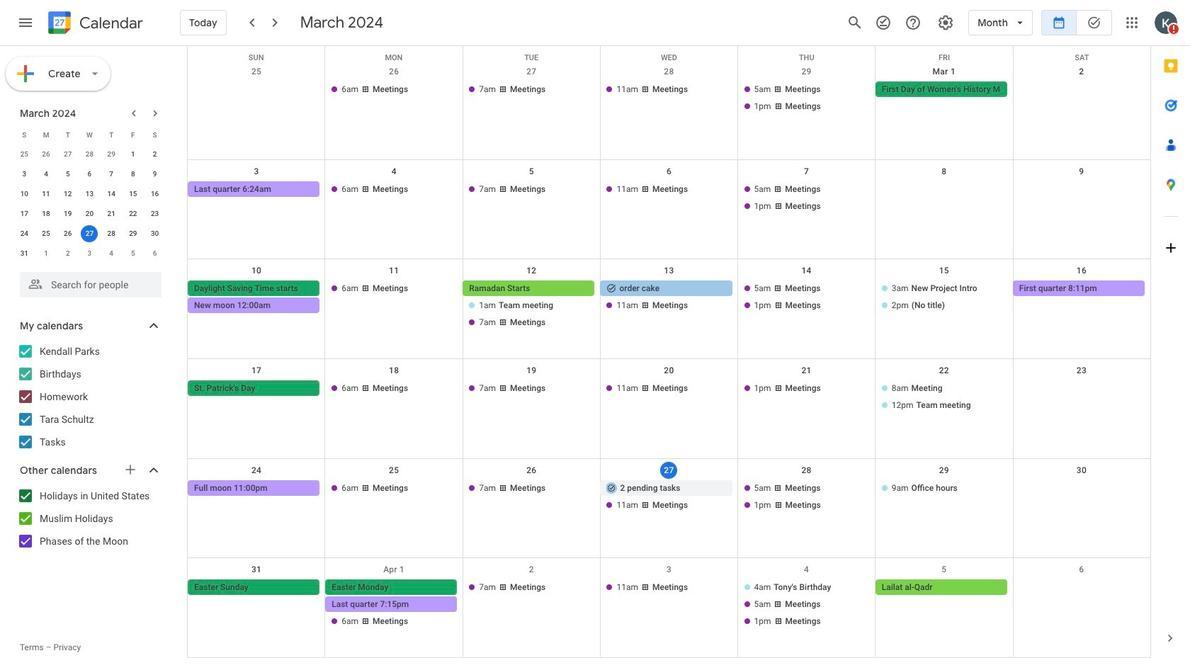 Task type: locate. For each thing, give the bounding box(es) containing it.
heading
[[77, 15, 143, 32]]

17 element
[[16, 206, 33, 223]]

13 element
[[81, 186, 98, 203]]

16 element
[[146, 186, 163, 203]]

14 element
[[103, 186, 120, 203]]

march 2024 grid
[[13, 125, 166, 264]]

row group
[[13, 145, 166, 264]]

5 element
[[59, 166, 76, 183]]

3 element
[[16, 166, 33, 183]]

april 1 element
[[38, 245, 55, 262]]

cell
[[188, 82, 325, 116], [738, 82, 876, 116], [738, 181, 876, 215], [876, 181, 1014, 215], [79, 224, 101, 244], [188, 281, 325, 332], [463, 281, 601, 332], [601, 281, 738, 332], [738, 281, 876, 332], [876, 281, 1014, 332], [876, 381, 1014, 415], [601, 480, 738, 514], [738, 480, 876, 514], [325, 580, 463, 631], [738, 580, 876, 631]]

february 29 element
[[103, 146, 120, 163]]

tab list
[[1152, 46, 1191, 619]]

2 element
[[146, 146, 163, 163]]

26 element
[[59, 225, 76, 242]]

grid
[[187, 46, 1151, 659]]

None search field
[[0, 267, 176, 298]]

31 element
[[16, 245, 33, 262]]

27, today element
[[81, 225, 98, 242]]

22 element
[[125, 206, 142, 223]]

april 5 element
[[125, 245, 142, 262]]

other calendars list
[[3, 485, 176, 553]]

12 element
[[59, 186, 76, 203]]

add other calendars image
[[123, 463, 138, 477]]

april 2 element
[[59, 245, 76, 262]]

25 element
[[38, 225, 55, 242]]

11 element
[[38, 186, 55, 203]]

row
[[188, 46, 1151, 62], [188, 60, 1151, 160], [13, 125, 166, 145], [13, 145, 166, 164], [188, 160, 1151, 260], [13, 164, 166, 184], [13, 184, 166, 204], [13, 204, 166, 224], [13, 224, 166, 244], [13, 244, 166, 264], [188, 260, 1151, 359], [188, 359, 1151, 459], [188, 459, 1151, 559], [188, 559, 1151, 659]]

28 element
[[103, 225, 120, 242]]

18 element
[[38, 206, 55, 223]]

9 element
[[146, 166, 163, 183]]

main drawer image
[[17, 14, 34, 31]]

15 element
[[125, 186, 142, 203]]

april 3 element
[[81, 245, 98, 262]]

30 element
[[146, 225, 163, 242]]

settings menu image
[[938, 14, 955, 31]]



Task type: vqa. For each thing, say whether or not it's contained in the screenshot.
8 Element
yes



Task type: describe. For each thing, give the bounding box(es) containing it.
cell inside march 2024 'grid'
[[79, 224, 101, 244]]

6 element
[[81, 166, 98, 183]]

february 26 element
[[38, 146, 55, 163]]

4 element
[[38, 166, 55, 183]]

february 25 element
[[16, 146, 33, 163]]

21 element
[[103, 206, 120, 223]]

10 element
[[16, 186, 33, 203]]

calendar element
[[45, 9, 143, 40]]

19 element
[[59, 206, 76, 223]]

24 element
[[16, 225, 33, 242]]

february 27 element
[[59, 146, 76, 163]]

my calendars list
[[3, 340, 176, 454]]

29 element
[[125, 225, 142, 242]]

february 28 element
[[81, 146, 98, 163]]

april 4 element
[[103, 245, 120, 262]]

7 element
[[103, 166, 120, 183]]

1 element
[[125, 146, 142, 163]]

23 element
[[146, 206, 163, 223]]

heading inside calendar element
[[77, 15, 143, 32]]

Search for people text field
[[28, 272, 153, 298]]

20 element
[[81, 206, 98, 223]]

8 element
[[125, 166, 142, 183]]

april 6 element
[[146, 245, 163, 262]]



